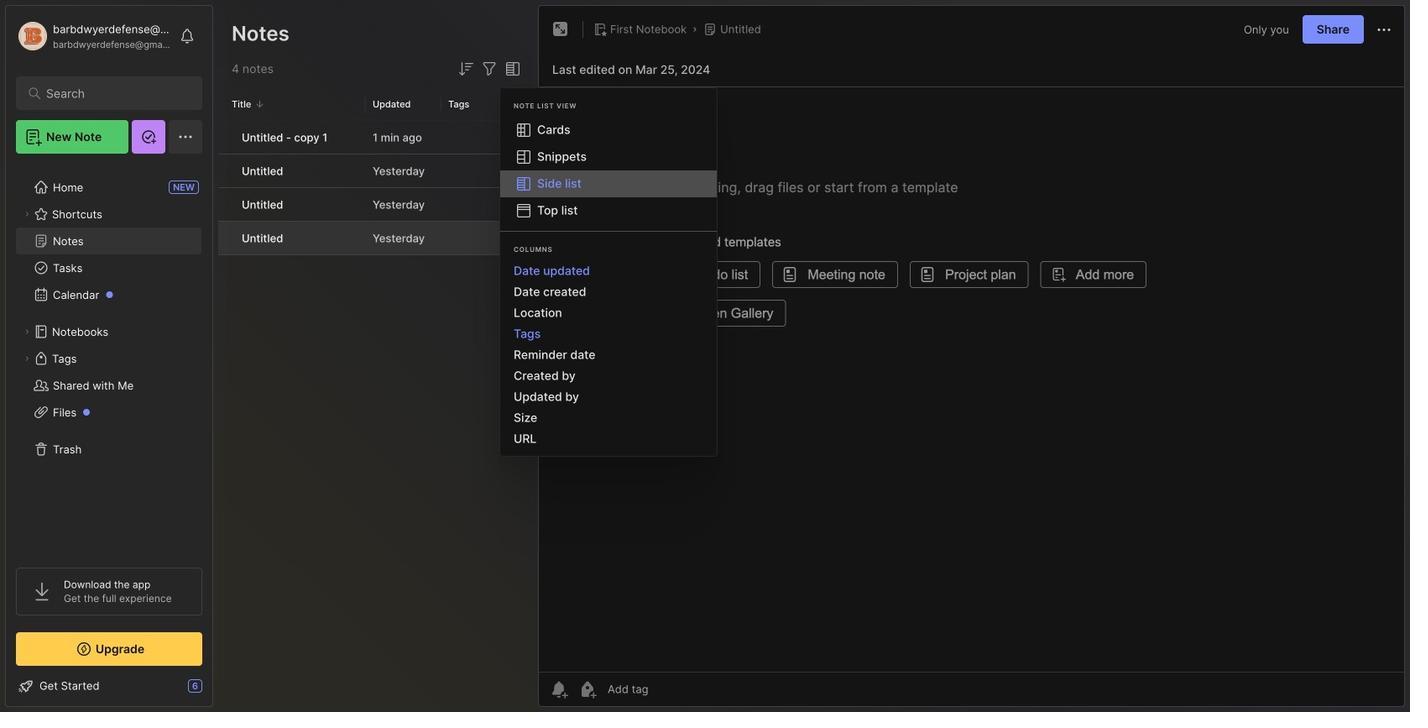Task type: locate. For each thing, give the bounding box(es) containing it.
row group
[[218, 121, 533, 256]]

add tag image
[[578, 679, 598, 699]]

click to collapse image
[[212, 681, 225, 701]]

menu item
[[500, 170, 717, 197]]

main element
[[0, 0, 218, 712]]

View options field
[[500, 59, 523, 79]]

None search field
[[46, 83, 180, 103]]

Search text field
[[46, 86, 180, 102]]

dropdown list menu
[[500, 117, 717, 224], [500, 260, 717, 449]]

4 cell from the top
[[218, 222, 232, 254]]

0 vertical spatial dropdown list menu
[[500, 117, 717, 224]]

cell
[[218, 121, 232, 154], [218, 154, 232, 187], [218, 188, 232, 221], [218, 222, 232, 254]]

Add tag field
[[606, 682, 732, 697]]

note window element
[[538, 5, 1406, 711]]

1 vertical spatial dropdown list menu
[[500, 260, 717, 449]]

More actions field
[[1375, 19, 1395, 40]]

tree
[[6, 164, 212, 553]]

Sort options field
[[456, 59, 476, 79]]



Task type: describe. For each thing, give the bounding box(es) containing it.
none search field inside main element
[[46, 83, 180, 103]]

1 dropdown list menu from the top
[[500, 117, 717, 224]]

expand note image
[[551, 19, 571, 39]]

Add filters field
[[479, 59, 500, 79]]

Help and Learning task checklist field
[[6, 673, 212, 699]]

add filters image
[[479, 59, 500, 79]]

2 dropdown list menu from the top
[[500, 260, 717, 449]]

1 cell from the top
[[218, 121, 232, 154]]

2 cell from the top
[[218, 154, 232, 187]]

tree inside main element
[[6, 164, 212, 553]]

Account field
[[16, 19, 171, 53]]

expand notebooks image
[[22, 327, 32, 337]]

add a reminder image
[[549, 679, 569, 699]]

3 cell from the top
[[218, 188, 232, 221]]

more actions image
[[1375, 20, 1395, 40]]

expand tags image
[[22, 354, 32, 364]]

Note Editor text field
[[539, 86, 1405, 672]]



Task type: vqa. For each thing, say whether or not it's contained in the screenshot.
1st CELL from the bottom
yes



